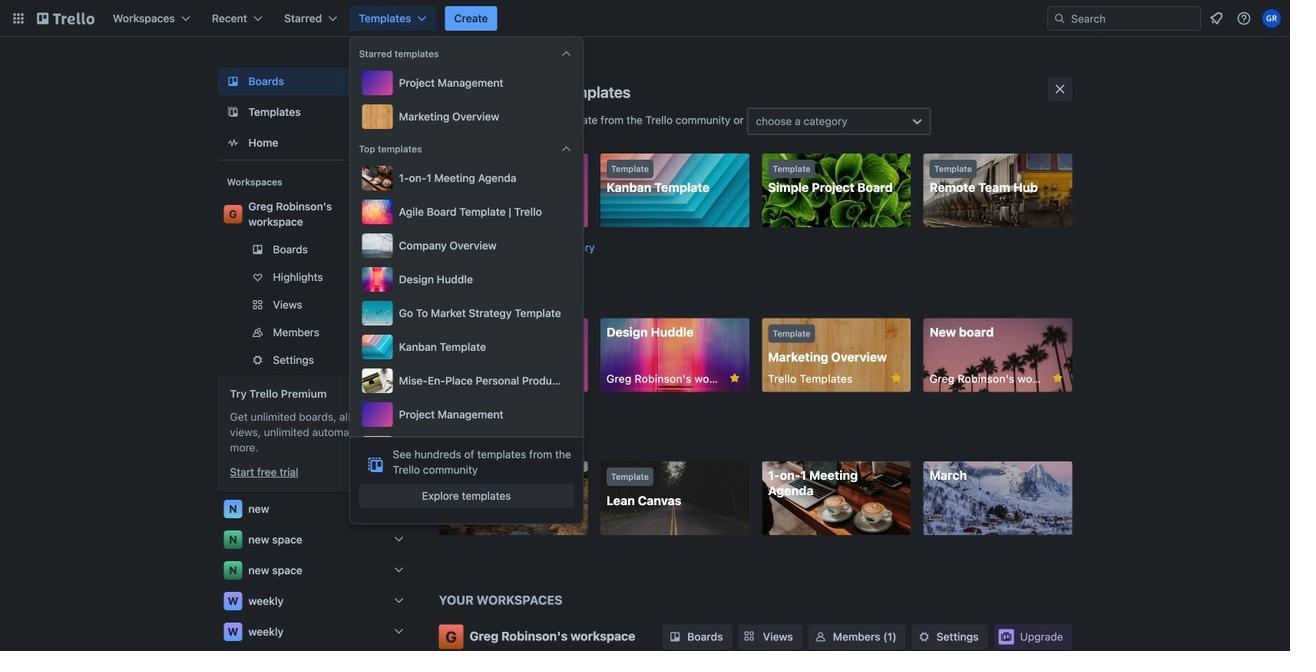 Task type: describe. For each thing, give the bounding box(es) containing it.
2 collapse image from the top
[[560, 143, 573, 155]]

menu for 1st collapse icon from the bottom of the page
[[359, 163, 574, 528]]

3 sm image from the left
[[917, 629, 932, 645]]

2 sm image from the left
[[813, 629, 828, 645]]

home image
[[224, 134, 242, 152]]

1 collapse image from the top
[[560, 48, 573, 60]]

1 sm image from the left
[[667, 629, 683, 645]]



Task type: locate. For each thing, give the bounding box(es) containing it.
menu
[[359, 68, 574, 132], [359, 163, 574, 528]]

template board image
[[224, 103, 242, 121]]

search image
[[1054, 12, 1066, 25]]

1 vertical spatial collapse image
[[560, 143, 573, 155]]

primary element
[[0, 0, 1290, 37]]

collapse image
[[560, 48, 573, 60], [560, 143, 573, 155]]

greg robinson (gregrobinson96) image
[[1263, 9, 1281, 28]]

add image
[[390, 323, 408, 342]]

open information menu image
[[1236, 11, 1252, 26]]

0 vertical spatial collapse image
[[560, 48, 573, 60]]

2 menu from the top
[[359, 163, 574, 528]]

Search field
[[1066, 8, 1200, 29]]

0 notifications image
[[1207, 9, 1226, 28]]

click to unstar this board. it will be removed from your starred list. image
[[1051, 371, 1065, 385]]

0 horizontal spatial sm image
[[667, 629, 683, 645]]

1 menu from the top
[[359, 68, 574, 132]]

1 horizontal spatial sm image
[[813, 629, 828, 645]]

0 vertical spatial menu
[[359, 68, 574, 132]]

2 horizontal spatial sm image
[[917, 629, 932, 645]]

menu for 2nd collapse icon from the bottom
[[359, 68, 574, 132]]

1 vertical spatial menu
[[359, 163, 574, 528]]

board image
[[224, 72, 242, 91]]

sm image
[[667, 629, 683, 645], [813, 629, 828, 645], [917, 629, 932, 645]]

back to home image
[[37, 6, 94, 31]]



Task type: vqa. For each thing, say whether or not it's contained in the screenshot.
the Your
no



